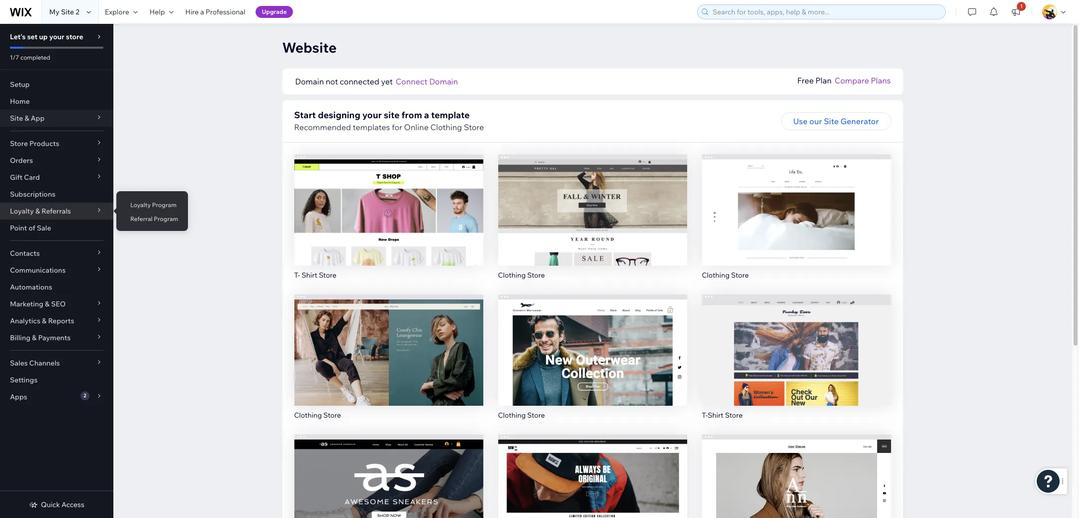 Task type: describe. For each thing, give the bounding box(es) containing it.
hire a professional
[[185, 7, 245, 16]]

& for loyalty
[[35, 207, 40, 216]]

referral
[[130, 215, 152, 223]]

compare
[[835, 76, 869, 86]]

not
[[326, 77, 338, 87]]

hire
[[185, 7, 199, 16]]

generator
[[841, 116, 879, 126]]

seo
[[51, 300, 66, 309]]

1/7 completed
[[10, 54, 50, 61]]

connect domain button
[[396, 76, 458, 88]]

sales channels
[[10, 359, 60, 368]]

contacts button
[[0, 245, 113, 262]]

card
[[24, 173, 40, 182]]

shirt for t- shirt store
[[302, 271, 317, 280]]

store products
[[10, 139, 59, 148]]

online
[[404, 122, 429, 132]]

compare plans button
[[835, 75, 891, 87]]

connect
[[396, 77, 427, 87]]

let's
[[10, 32, 26, 41]]

1
[[1020, 3, 1023, 9]]

for
[[392, 122, 402, 132]]

1/7
[[10, 54, 19, 61]]

1 button
[[1005, 0, 1027, 24]]

site inside site & app popup button
[[10, 114, 23, 123]]

referrals
[[42, 207, 71, 216]]

your inside start designing your site from a template recommended templates for online clothing store
[[362, 109, 382, 121]]

sales
[[10, 359, 28, 368]]

t-shirt store
[[702, 411, 743, 420]]

shirt for t-shirt store
[[708, 411, 724, 420]]

subscriptions link
[[0, 186, 113, 203]]

1 horizontal spatial site
[[61, 7, 74, 16]]

t- shirt store
[[294, 271, 336, 280]]

my site 2
[[49, 7, 79, 16]]

store products button
[[0, 135, 113, 152]]

quick
[[41, 501, 60, 510]]

marketing & seo
[[10, 300, 66, 309]]

clothing inside start designing your site from a template recommended templates for online clothing store
[[430, 122, 462, 132]]

templates
[[353, 122, 390, 132]]

communications
[[10, 266, 66, 275]]

payments
[[38, 334, 71, 343]]

0 vertical spatial 2
[[76, 7, 79, 16]]

referral program link
[[116, 211, 188, 228]]

upgrade button
[[256, 6, 293, 18]]

yet
[[381, 77, 393, 87]]

gift
[[10, 173, 22, 182]]

a inside the hire a professional link
[[200, 7, 204, 16]]

communications button
[[0, 262, 113, 279]]

domain not connected yet connect domain
[[295, 77, 458, 87]]

access
[[62, 501, 84, 510]]

analytics
[[10, 317, 40, 326]]

app
[[31, 114, 45, 123]]

of
[[29, 224, 35, 233]]

start
[[294, 109, 316, 121]]

use our site generator button
[[781, 112, 891, 130]]

orders button
[[0, 152, 113, 169]]

store inside start designing your site from a template recommended templates for online clothing store
[[464, 122, 484, 132]]

marketing & seo button
[[0, 296, 113, 313]]

home link
[[0, 93, 113, 110]]

billing & payments
[[10, 334, 71, 343]]

point of sale
[[10, 224, 51, 233]]

website
[[282, 39, 337, 56]]

store inside dropdown button
[[10, 139, 28, 148]]

free
[[797, 76, 814, 86]]

1 domain from the left
[[295, 77, 324, 87]]



Task type: locate. For each thing, give the bounding box(es) containing it.
site
[[384, 109, 400, 121]]

billing & payments button
[[0, 330, 113, 347]]

explore
[[105, 7, 129, 16]]

loyalty & referrals button
[[0, 203, 113, 220]]

edit
[[381, 197, 396, 207], [585, 197, 600, 207], [789, 197, 804, 207], [381, 337, 396, 347], [585, 337, 600, 347], [789, 337, 804, 347], [381, 478, 396, 488], [585, 478, 600, 488], [789, 478, 804, 488]]

program for referral program
[[154, 215, 178, 223]]

& for billing
[[32, 334, 37, 343]]

your inside sidebar element
[[49, 32, 64, 41]]

Search for tools, apps, help & more... field
[[710, 5, 942, 19]]

your
[[49, 32, 64, 41], [362, 109, 382, 121]]

subscriptions
[[10, 190, 55, 199]]

1 vertical spatial program
[[154, 215, 178, 223]]

settings
[[10, 376, 38, 385]]

edit button
[[368, 193, 410, 211], [572, 193, 613, 211], [776, 193, 817, 211], [368, 334, 410, 351], [572, 334, 613, 351], [776, 334, 817, 351], [368, 474, 410, 492], [572, 474, 613, 492], [776, 474, 817, 492]]

& right billing
[[32, 334, 37, 343]]

site & app
[[10, 114, 45, 123]]

& inside 'popup button'
[[32, 334, 37, 343]]

2 down settings link
[[84, 393, 86, 399]]

professional
[[206, 7, 245, 16]]

2
[[76, 7, 79, 16], [84, 393, 86, 399]]

0 horizontal spatial domain
[[295, 77, 324, 87]]

loyalty up referral
[[130, 201, 151, 209]]

upgrade
[[262, 8, 287, 15]]

products
[[29, 139, 59, 148]]

program
[[152, 201, 177, 209], [154, 215, 178, 223]]

start designing your site from a template recommended templates for online clothing store
[[294, 109, 484, 132]]

use our site generator
[[793, 116, 879, 126]]

0 vertical spatial your
[[49, 32, 64, 41]]

loyalty up point
[[10, 207, 34, 216]]

1 vertical spatial 2
[[84, 393, 86, 399]]

site right our
[[824, 116, 839, 126]]

channels
[[29, 359, 60, 368]]

contacts
[[10, 249, 40, 258]]

use
[[793, 116, 808, 126]]

referral program
[[130, 215, 178, 223]]

set
[[27, 32, 37, 41]]

automations link
[[0, 279, 113, 296]]

loyalty inside popup button
[[10, 207, 34, 216]]

plans
[[871, 76, 891, 86]]

1 vertical spatial shirt
[[708, 411, 724, 420]]

0 horizontal spatial loyalty
[[10, 207, 34, 216]]

0 vertical spatial shirt
[[302, 271, 317, 280]]

a right from
[[424, 109, 429, 121]]

template
[[431, 109, 470, 121]]

site inside use our site generator button
[[824, 116, 839, 126]]

help button
[[144, 0, 179, 24]]

gift card button
[[0, 169, 113, 186]]

setup
[[10, 80, 30, 89]]

settings link
[[0, 372, 113, 389]]

my
[[49, 7, 59, 16]]

completed
[[20, 54, 50, 61]]

& for marketing
[[45, 300, 50, 309]]

0 horizontal spatial 2
[[76, 7, 79, 16]]

2 domain from the left
[[429, 77, 458, 87]]

help
[[150, 7, 165, 16]]

loyalty program link
[[116, 197, 188, 214]]

domain right connect
[[429, 77, 458, 87]]

orders
[[10, 156, 33, 165]]

your right up
[[49, 32, 64, 41]]

1 horizontal spatial domain
[[429, 77, 458, 87]]

& for analytics
[[42, 317, 47, 326]]

1 vertical spatial t-
[[702, 411, 708, 420]]

automations
[[10, 283, 52, 292]]

site right the my
[[61, 7, 74, 16]]

& inside dropdown button
[[42, 317, 47, 326]]

point
[[10, 224, 27, 233]]

quick access
[[41, 501, 84, 510]]

loyalty program
[[130, 201, 177, 209]]

2 inside sidebar element
[[84, 393, 86, 399]]

& inside "dropdown button"
[[45, 300, 50, 309]]

& left app
[[25, 114, 29, 123]]

1 vertical spatial your
[[362, 109, 382, 121]]

0 horizontal spatial a
[[200, 7, 204, 16]]

1 horizontal spatial your
[[362, 109, 382, 121]]

2 horizontal spatial site
[[824, 116, 839, 126]]

1 horizontal spatial a
[[424, 109, 429, 121]]

from
[[402, 109, 422, 121]]

1 horizontal spatial t-
[[702, 411, 708, 420]]

plan
[[816, 76, 832, 86]]

& down subscriptions
[[35, 207, 40, 216]]

shirt
[[302, 271, 317, 280], [708, 411, 724, 420]]

billing
[[10, 334, 30, 343]]

& for site
[[25, 114, 29, 123]]

0 vertical spatial t-
[[294, 271, 300, 280]]

domain left not
[[295, 77, 324, 87]]

view
[[379, 218, 398, 228], [583, 218, 602, 228], [787, 218, 806, 228], [379, 358, 398, 368], [583, 358, 602, 368], [787, 358, 806, 368], [379, 498, 398, 508], [583, 498, 602, 508], [787, 498, 806, 508]]

sale
[[37, 224, 51, 233]]

2 right the my
[[76, 7, 79, 16]]

0 horizontal spatial t-
[[294, 271, 300, 280]]

site down home
[[10, 114, 23, 123]]

site
[[61, 7, 74, 16], [10, 114, 23, 123], [824, 116, 839, 126]]

up
[[39, 32, 48, 41]]

view button
[[367, 214, 410, 232], [571, 214, 614, 232], [775, 214, 818, 232], [367, 354, 410, 372], [571, 354, 614, 372], [775, 354, 818, 372], [367, 495, 410, 512], [571, 495, 614, 512], [775, 495, 818, 512]]

0 horizontal spatial shirt
[[302, 271, 317, 280]]

loyalty for loyalty & referrals
[[10, 207, 34, 216]]

0 horizontal spatial site
[[10, 114, 23, 123]]

sales channels button
[[0, 355, 113, 372]]

your up the templates
[[362, 109, 382, 121]]

marketing
[[10, 300, 43, 309]]

gift card
[[10, 173, 40, 182]]

a right 'hire' in the top of the page
[[200, 7, 204, 16]]

connected
[[340, 77, 379, 87]]

1 horizontal spatial shirt
[[708, 411, 724, 420]]

point of sale link
[[0, 220, 113, 237]]

setup link
[[0, 76, 113, 93]]

analytics & reports
[[10, 317, 74, 326]]

program for loyalty program
[[152, 201, 177, 209]]

t-
[[294, 271, 300, 280], [702, 411, 708, 420]]

designing
[[318, 109, 360, 121]]

let's set up your store
[[10, 32, 83, 41]]

a inside start designing your site from a template recommended templates for online clothing store
[[424, 109, 429, 121]]

store
[[66, 32, 83, 41]]

program up referral program
[[152, 201, 177, 209]]

loyalty for loyalty program
[[130, 201, 151, 209]]

hire a professional link
[[179, 0, 251, 24]]

apps
[[10, 393, 27, 402]]

our
[[809, 116, 822, 126]]

t- for t-shirt store
[[702, 411, 708, 420]]

1 horizontal spatial loyalty
[[130, 201, 151, 209]]

free plan compare plans
[[797, 76, 891, 86]]

0 vertical spatial a
[[200, 7, 204, 16]]

& left reports
[[42, 317, 47, 326]]

0 vertical spatial program
[[152, 201, 177, 209]]

analytics & reports button
[[0, 313, 113, 330]]

loyalty & referrals
[[10, 207, 71, 216]]

t- for t- shirt store
[[294, 271, 300, 280]]

& left seo
[[45, 300, 50, 309]]

sidebar element
[[0, 24, 113, 519]]

1 horizontal spatial 2
[[84, 393, 86, 399]]

quick access button
[[29, 501, 84, 510]]

recommended
[[294, 122, 351, 132]]

a
[[200, 7, 204, 16], [424, 109, 429, 121]]

home
[[10, 97, 30, 106]]

0 horizontal spatial your
[[49, 32, 64, 41]]

1 vertical spatial a
[[424, 109, 429, 121]]

program down loyalty program
[[154, 215, 178, 223]]



Task type: vqa. For each thing, say whether or not it's contained in the screenshot.
"to" in Google Shopping By Shopupz Google Listings & Ads To Google Shopping
no



